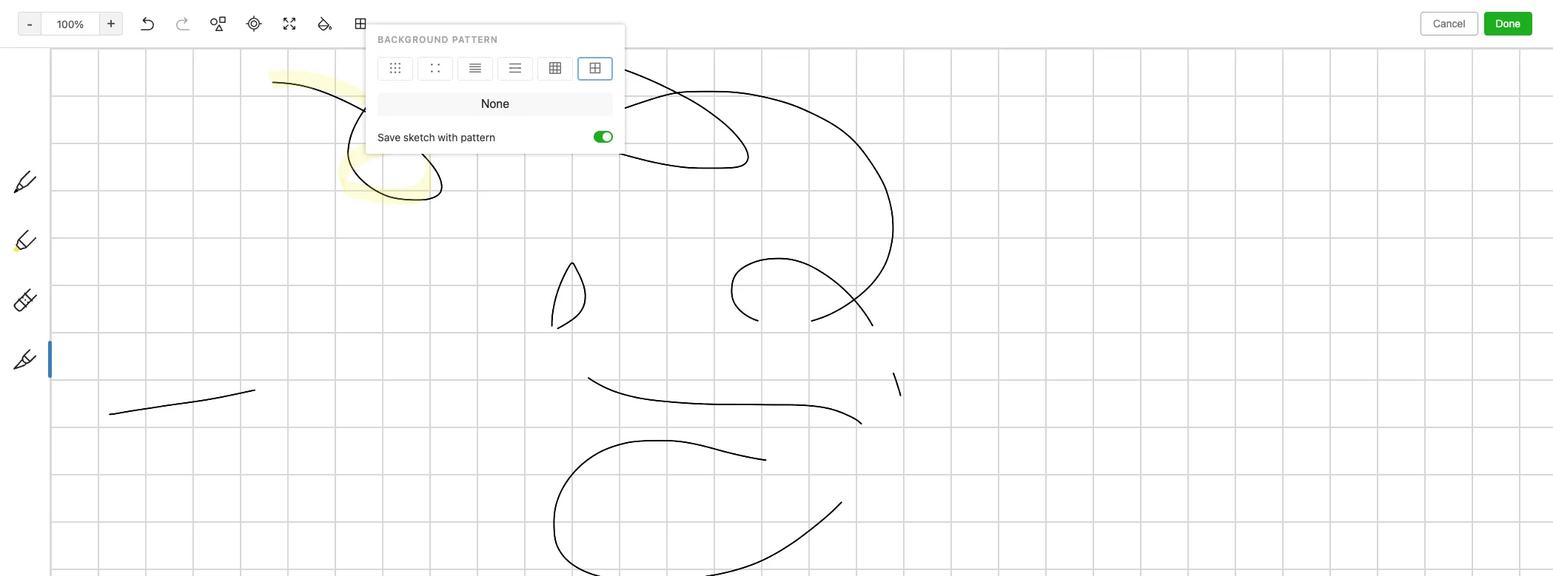 Task type: locate. For each thing, give the bounding box(es) containing it.
for
[[732, 9, 746, 21], [197, 354, 210, 367]]

...
[[240, 354, 249, 367]]

0 vertical spatial you
[[1436, 41, 1452, 53]]

highlight image
[[1019, 71, 1054, 92]]

only
[[1413, 41, 1433, 53]]

pattern.
[[340, 323, 377, 336]]

1 a few minutes ago button from the top
[[178, 101, 459, 190]]

list
[[229, 470, 243, 482]]

1 vertical spatial few
[[204, 249, 219, 260]]

2 do from the left
[[236, 485, 249, 498]]

struc
[[403, 323, 432, 336]]

for
[[278, 485, 294, 498]]

0 horizontal spatial the
[[265, 323, 280, 336]]

ture
[[197, 323, 432, 351]]

tasks
[[33, 193, 60, 205]]

shared
[[33, 273, 66, 285]]

essays
[[402, 308, 434, 320]]

0 vertical spatial few
[[204, 160, 219, 171]]

settings image
[[151, 12, 169, 30]]

5 minutes ago
[[197, 429, 256, 440]]

None search field
[[19, 43, 158, 70]]

you right only
[[1436, 41, 1452, 53]]

changes
[[1475, 556, 1513, 568]]

for left most
[[197, 354, 210, 367]]

2 few from the top
[[204, 249, 219, 260]]

1 horizontal spatial notes
[[377, 412, 405, 425]]

date:
[[343, 397, 369, 409]]

a for first a few minutes ago button from the top
[[197, 160, 202, 171]]

home link
[[0, 116, 178, 140]]

personal
[[687, 9, 729, 21]]

the right for
[[296, 485, 312, 498]]

trash link
[[0, 300, 177, 324]]

0 horizontal spatial do
[[197, 485, 210, 498]]

notes up tasks
[[33, 169, 61, 182]]

1 a from the top
[[197, 160, 202, 171]]

do
[[197, 485, 210, 498], [236, 485, 249, 498]]

tasks button
[[0, 187, 177, 211]]

note window element
[[0, 0, 1554, 577]]

notes down "10/25/23"
[[377, 412, 405, 425]]

2 vertical spatial few
[[204, 340, 219, 351]]

notes
[[33, 169, 61, 182], [377, 412, 405, 425]]

tags
[[33, 249, 56, 262]]

1 horizontal spatial do
[[236, 485, 249, 498]]

notebook
[[546, 41, 590, 53], [248, 44, 315, 61]]

0 vertical spatial notes
[[33, 169, 61, 182]]

first notebook
[[524, 41, 590, 53], [213, 44, 315, 61]]

basic
[[311, 323, 337, 336]]

future
[[315, 485, 343, 498]]

first notebook button
[[505, 37, 595, 58]]

a few minutes ago button
[[178, 101, 459, 190], [178, 190, 459, 278]]

0 horizontal spatial notebook
[[248, 44, 315, 61]]

you down "same" on the bottom
[[277, 339, 294, 351]]

a few minutes ago
[[197, 160, 273, 171], [197, 249, 273, 260], [197, 340, 273, 351]]

3 a few minutes ago from the top
[[197, 340, 273, 351]]

0 vertical spatial a few minutes ago
[[197, 160, 273, 171]]

all changes saved
[[1461, 556, 1542, 568]]

0 horizontal spatial you
[[277, 339, 294, 351]]

1 horizontal spatial notebook
[[546, 41, 590, 53]]

1 horizontal spatial you
[[1436, 41, 1452, 53]]

shortcuts button
[[0, 140, 177, 164]]

1 horizontal spatial the
[[296, 485, 312, 498]]

dr.
[[290, 412, 304, 425]]

first inside note list element
[[213, 44, 244, 61]]

1 horizontal spatial first notebook
[[524, 41, 590, 53]]

0 horizontal spatial notes
[[33, 169, 61, 182]]

new button
[[9, 78, 169, 104]]

the
[[265, 323, 280, 336], [296, 485, 312, 498]]

1 horizontal spatial for
[[732, 9, 746, 21]]

interpretive,
[[275, 308, 332, 320]]

outlines
[[390, 339, 428, 351]]

lecture
[[197, 381, 234, 394]]

0 vertical spatial a
[[197, 160, 202, 171]]

2 a from the top
[[197, 249, 202, 260]]

the inside essay outline most analytical, interpretive, or persuasive essays tend to follow the same basic pattern. this struc ture should help you formulate effective outlines for most ...
[[265, 323, 280, 336]]

1 horizontal spatial first
[[524, 41, 543, 53]]

do down list
[[236, 485, 249, 498]]

ago
[[258, 160, 273, 171], [258, 249, 273, 260], [258, 340, 273, 351], [241, 429, 256, 440], [243, 504, 259, 515]]

1 vertical spatial a few minutes ago
[[197, 249, 273, 260]]

1 vertical spatial you
[[277, 339, 294, 351]]

share
[[1477, 41, 1505, 53]]

0 horizontal spatial first
[[213, 44, 244, 61]]

analytical,
[[224, 308, 272, 320]]

0 horizontal spatial first notebook
[[213, 44, 315, 61]]

1/3
[[213, 521, 226, 532]]

minutes
[[222, 160, 255, 171], [222, 249, 255, 260], [222, 340, 255, 351], [205, 429, 238, 440], [208, 504, 241, 515]]

0 horizontal spatial for
[[197, 354, 210, 367]]

to-
[[197, 470, 214, 482]]

me
[[92, 273, 107, 285]]

Note Editor text field
[[0, 0, 1554, 577]]

2 vertical spatial a
[[197, 340, 202, 351]]

1 vertical spatial a
[[197, 249, 202, 260]]

do down to-
[[197, 485, 210, 498]]

only you
[[1413, 41, 1452, 53]]

for left free:
[[732, 9, 746, 21]]

first
[[524, 41, 543, 53], [213, 44, 244, 61]]

a
[[197, 160, 202, 171], [197, 249, 202, 260], [197, 340, 202, 351]]

0 vertical spatial for
[[732, 9, 746, 21]]

0 vertical spatial the
[[265, 323, 280, 336]]

upgrade
[[76, 517, 120, 530]]

you
[[1436, 41, 1452, 53], [277, 339, 294, 351]]

to-do list
[[197, 470, 243, 482]]

the up help
[[265, 323, 280, 336]]

note list element
[[178, 30, 460, 577]]

notes
[[237, 381, 264, 394]]

5
[[197, 429, 202, 440]]

1 vertical spatial the
[[296, 485, 312, 498]]

few
[[204, 160, 219, 171], [204, 249, 219, 260], [204, 340, 219, 351]]

first notebook inside note list element
[[213, 44, 315, 61]]

alignment image
[[1160, 71, 1197, 92]]

2 vertical spatial a few minutes ago
[[197, 340, 273, 351]]

tree
[[0, 116, 178, 495]]

expand note image
[[470, 39, 488, 56]]

shared with me link
[[0, 267, 177, 291]]

1 vertical spatial notes
[[377, 412, 405, 425]]

1 vertical spatial for
[[197, 354, 210, 367]]

tend
[[197, 323, 219, 336]]



Task type: vqa. For each thing, say whether or not it's contained in the screenshot.
first few from the bottom of the the Note List element
yes



Task type: describe. For each thing, give the bounding box(es) containing it.
a for 1st a few minutes ago button from the bottom
[[197, 249, 202, 260]]

shared with me
[[33, 273, 107, 285]]

saved
[[1515, 556, 1542, 568]]

course: bio
[[265, 397, 320, 409]]

tags button
[[0, 244, 177, 267]]

1 few from the top
[[204, 160, 219, 171]]

new
[[33, 84, 54, 97]]

persuasive
[[348, 308, 399, 320]]

free:
[[748, 9, 773, 21]]

2 a few minutes ago button from the top
[[178, 190, 459, 278]]

more image
[[1323, 71, 1369, 92]]

shortcuts
[[33, 146, 80, 158]]

upgrade button
[[9, 509, 169, 538]]

soon
[[252, 485, 275, 498]]

effective
[[346, 339, 387, 351]]

help
[[254, 339, 274, 351]]

questions
[[326, 412, 374, 425]]

evernote
[[640, 9, 684, 21]]

now
[[213, 485, 233, 498]]

font family image
[[798, 71, 866, 92]]

3 few from the top
[[204, 340, 219, 351]]

2 a few minutes ago from the top
[[197, 249, 273, 260]]

with
[[69, 273, 89, 285]]

professor/speaker:
[[197, 412, 287, 425]]

essay
[[197, 292, 225, 305]]

first inside button
[[524, 41, 543, 53]]

11
[[197, 504, 205, 515]]

lecture notes biochemistry: course: bio 103 date: 10/25/23 professor/speaker: dr. zot questions notes summary
[[197, 381, 414, 440]]

to
[[221, 323, 231, 336]]

try evernote personal for free:
[[622, 9, 773, 21]]

you inside note window element
[[1436, 41, 1452, 53]]

notebooks
[[33, 225, 85, 238]]

try
[[622, 9, 638, 21]]

share button
[[1464, 36, 1518, 59]]

same
[[283, 323, 309, 336]]

zot
[[307, 412, 323, 425]]

11 minutes ago
[[197, 504, 259, 515]]

notes inside notes link
[[33, 169, 61, 182]]

heading level image
[[718, 71, 794, 92]]

or
[[335, 308, 345, 320]]

1 a few minutes ago from the top
[[197, 160, 273, 171]]

follow
[[234, 323, 262, 336]]

103
[[323, 397, 340, 409]]

font size image
[[870, 71, 907, 92]]

Search text field
[[19, 43, 158, 70]]

3 a from the top
[[197, 340, 202, 351]]

do now do soon for the future
[[197, 485, 343, 498]]

summary
[[197, 428, 242, 440]]

notebook inside button
[[546, 41, 590, 53]]

should
[[219, 339, 251, 351]]

home
[[33, 122, 61, 134]]

all
[[1461, 556, 1472, 568]]

most
[[213, 354, 237, 367]]

for inside essay outline most analytical, interpretive, or persuasive essays tend to follow the same basic pattern. this struc ture should help you formulate effective outlines for most ...
[[197, 354, 210, 367]]

add a reminder image
[[469, 553, 487, 571]]

formulate
[[297, 339, 343, 351]]

tree containing home
[[0, 116, 178, 495]]

notes link
[[0, 164, 177, 187]]

you inside essay outline most analytical, interpretive, or persuasive essays tend to follow the same basic pattern. this struc ture should help you formulate effective outlines for most ...
[[277, 339, 294, 351]]

first notebook inside button
[[524, 41, 590, 53]]

notebooks link
[[0, 220, 177, 244]]

this
[[380, 323, 400, 336]]

10/25/23
[[371, 397, 414, 409]]

add tag image
[[494, 553, 512, 571]]

notebook inside note list element
[[248, 44, 315, 61]]

essay outline most analytical, interpretive, or persuasive essays tend to follow the same basic pattern. this struc ture should help you formulate effective outlines for most ...
[[197, 292, 434, 367]]

notes inside the lecture notes biochemistry: course: bio 103 date: 10/25/23 professor/speaker: dr. zot questions notes summary
[[377, 412, 405, 425]]

biochemistry:
[[197, 397, 262, 409]]

1 do from the left
[[197, 485, 210, 498]]

most
[[197, 308, 221, 320]]

trash
[[33, 305, 59, 318]]

outline
[[228, 292, 261, 305]]

insert image
[[469, 71, 536, 92]]

do
[[213, 470, 226, 482]]



